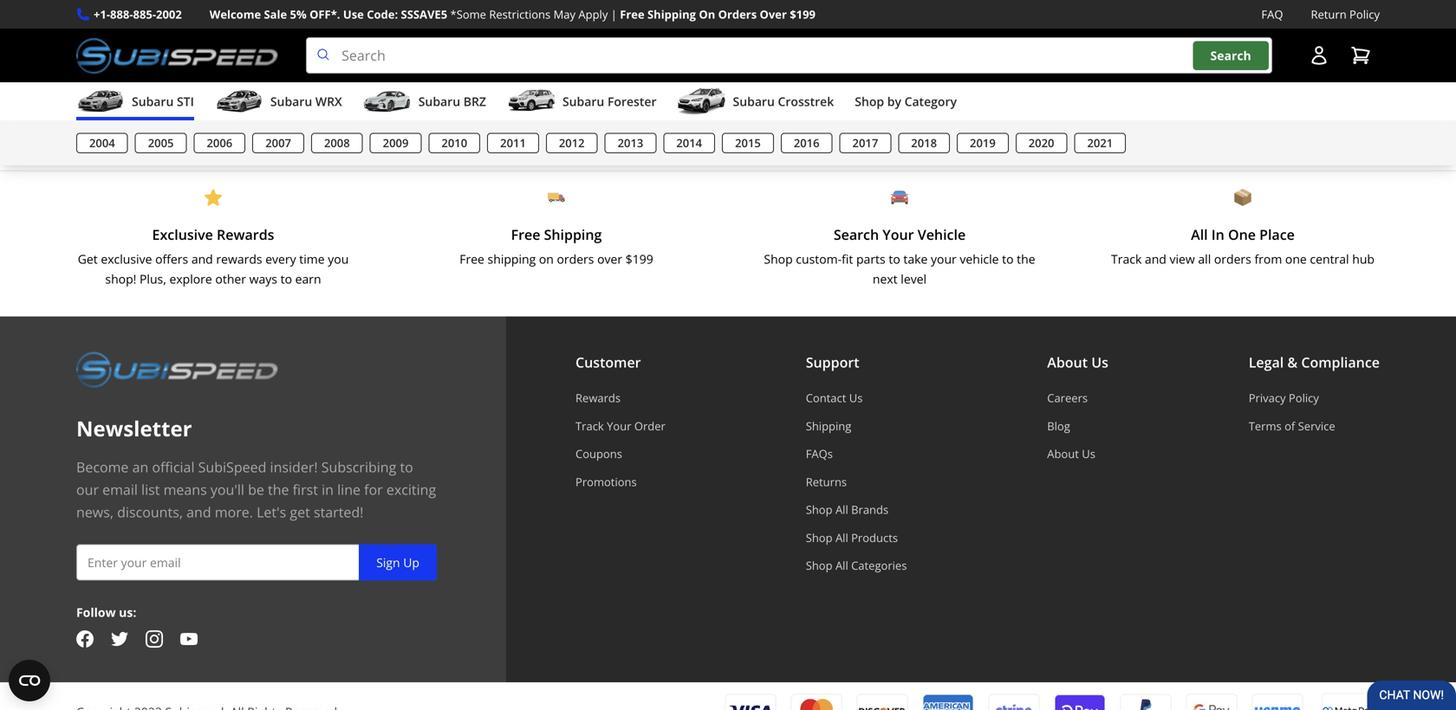 Task type: vqa. For each thing, say whether or not it's contained in the screenshot.


Task type: locate. For each thing, give the bounding box(es) containing it.
search for search your vehicle shop custom-fit parts to take your vehicle to the next level
[[834, 225, 879, 244]]

in
[[322, 481, 334, 499]]

0 vertical spatial your
[[883, 225, 914, 244]]

subaru for subaru forester
[[563, 93, 604, 110]]

1 vertical spatial about
[[1047, 447, 1079, 462]]

0 vertical spatial rewards
[[217, 225, 274, 244]]

about up careers
[[1047, 353, 1088, 372]]

1 horizontal spatial policy
[[1350, 7, 1380, 22]]

vehicle
[[918, 225, 966, 244]]

2 subispeed logo image from the top
[[76, 352, 278, 388]]

all down shop all products
[[836, 558, 848, 574]]

2 about us from the top
[[1047, 447, 1096, 462]]

1 vertical spatial the
[[268, 481, 289, 499]]

list
[[141, 481, 160, 499]]

1 horizontal spatial search
[[1211, 47, 1252, 64]]

open widget image
[[9, 661, 50, 702]]

subaru for subaru crosstrek
[[733, 93, 775, 110]]

shop down shop all products
[[806, 558, 833, 574]]

and inside become an official subispeed insider! subscribing to our email list means you'll be the first in line for exciting news, discounts, and more. let's get started!
[[186, 503, 211, 522]]

rewards
[[217, 225, 274, 244], [576, 391, 621, 406]]

your for search
[[883, 225, 914, 244]]

subaru inside dropdown button
[[132, 93, 174, 110]]

0 vertical spatial track
[[1111, 251, 1142, 267]]

orders right on
[[557, 251, 594, 267]]

885-
[[133, 7, 156, 22]]

0 vertical spatial shipping
[[648, 7, 696, 22]]

us down blog link
[[1082, 447, 1096, 462]]

parts
[[856, 251, 886, 267]]

subaru left wrx
[[270, 93, 312, 110]]

2010
[[442, 135, 467, 151]]

1 orders from the left
[[557, 251, 594, 267]]

follow us:
[[76, 605, 136, 621]]

all
[[1191, 225, 1208, 244], [836, 502, 848, 518], [836, 530, 848, 546], [836, 558, 848, 574]]

1 vertical spatial rewards
[[576, 391, 621, 406]]

1 horizontal spatial orders
[[1214, 251, 1252, 267]]

the right vehicle
[[1017, 251, 1036, 267]]

coupons
[[576, 447, 622, 462]]

a subaru brz thumbnail image image
[[363, 89, 412, 115]]

+1-888-885-2002 link
[[94, 5, 182, 24]]

subaru up 2012
[[563, 93, 604, 110]]

us up the 'careers' link
[[1092, 353, 1109, 372]]

shop inside dropdown button
[[855, 93, 884, 110]]

1 subispeed logo image from the top
[[76, 37, 278, 74]]

news,
[[76, 503, 114, 522]]

vehicle
[[960, 251, 999, 267]]

2 vertical spatial shipping
[[806, 419, 852, 434]]

you
[[328, 251, 349, 267]]

all
[[1198, 251, 1211, 267]]

legal
[[1249, 353, 1284, 372]]

offers
[[155, 251, 188, 267]]

2002
[[156, 7, 182, 22]]

apply
[[579, 7, 608, 22]]

forester
[[608, 93, 657, 110]]

subaru forester
[[563, 93, 657, 110]]

rewards up the track your order in the bottom of the page
[[576, 391, 621, 406]]

a subaru sti thumbnail image image
[[76, 89, 125, 115]]

shipping left the on
[[648, 7, 696, 22]]

about us up the 'careers' link
[[1047, 353, 1109, 372]]

0 horizontal spatial policy
[[1289, 391, 1319, 406]]

0 horizontal spatial search
[[834, 225, 879, 244]]

free up shipping
[[511, 225, 540, 244]]

5%
[[290, 7, 307, 22]]

rewards inside exclusive rewards get exclusive offers and rewards every time you shop! plus, explore other ways to earn
[[217, 225, 274, 244]]

1 horizontal spatial free
[[511, 225, 540, 244]]

2009 button
[[370, 133, 422, 153]]

shipping
[[648, 7, 696, 22], [544, 225, 602, 244], [806, 419, 852, 434]]

1 vertical spatial track
[[576, 419, 604, 434]]

policy right return
[[1350, 7, 1380, 22]]

0 vertical spatial policy
[[1350, 7, 1380, 22]]

shipping inside free shipping free shipping on orders over $199
[[544, 225, 602, 244]]

1 horizontal spatial the
[[1017, 251, 1036, 267]]

1 vertical spatial free
[[511, 225, 540, 244]]

0 vertical spatial about us
[[1047, 353, 1109, 372]]

2020
[[1029, 135, 1055, 151]]

1 vertical spatial policy
[[1289, 391, 1319, 406]]

0 horizontal spatial rewards
[[217, 225, 274, 244]]

search inside search your vehicle shop custom-fit parts to take your vehicle to the next level
[[834, 225, 879, 244]]

1 vertical spatial your
[[607, 419, 632, 434]]

1 horizontal spatial your
[[883, 225, 914, 244]]

and up explore
[[191, 251, 213, 267]]

2 horizontal spatial shipping
[[806, 419, 852, 434]]

shop by category button
[[855, 86, 957, 121]]

shipping down 'contact'
[[806, 419, 852, 434]]

the inside search your vehicle shop custom-fit parts to take your vehicle to the next level
[[1017, 251, 1036, 267]]

and inside all in one place track and view all orders from one central hub
[[1145, 251, 1167, 267]]

paypal image
[[1120, 694, 1172, 711]]

$199
[[790, 7, 816, 22], [626, 251, 653, 267]]

sti
[[177, 93, 194, 110]]

policy for privacy policy
[[1289, 391, 1319, 406]]

terms of service
[[1249, 419, 1336, 434]]

all in one place track and view all orders from one central hub
[[1111, 225, 1375, 267]]

code:
[[367, 7, 398, 22]]

0 vertical spatial us
[[1092, 353, 1109, 372]]

shop left by
[[855, 93, 884, 110]]

subispeed logo image down 2002
[[76, 37, 278, 74]]

and inside exclusive rewards get exclusive offers and rewards every time you shop! plus, explore other ways to earn
[[191, 251, 213, 267]]

shop all brands
[[806, 502, 889, 518]]

compliance
[[1302, 353, 1380, 372]]

0 vertical spatial about
[[1047, 353, 1088, 372]]

all for products
[[836, 530, 848, 546]]

on
[[699, 7, 715, 22]]

fit
[[842, 251, 853, 267]]

about us down blog link
[[1047, 447, 1096, 462]]

every
[[265, 251, 296, 267]]

crosstrek
[[778, 93, 834, 110]]

policy inside the return policy "link"
[[1350, 7, 1380, 22]]

5 subaru from the left
[[733, 93, 775, 110]]

2006
[[207, 135, 233, 151]]

sign up button
[[359, 545, 437, 581]]

1 vertical spatial us
[[849, 391, 863, 406]]

all left in
[[1191, 225, 1208, 244]]

instagram logo image
[[146, 631, 163, 649]]

return
[[1311, 7, 1347, 22]]

subaru left sti
[[132, 93, 174, 110]]

shop left custom- at the right of page
[[764, 251, 793, 267]]

off*.
[[310, 7, 340, 22]]

1 vertical spatial shipping
[[544, 225, 602, 244]]

level
[[901, 271, 927, 287]]

brands
[[851, 502, 889, 518]]

an
[[132, 458, 148, 477]]

subaru sti button
[[76, 86, 194, 121]]

all left brands
[[836, 502, 848, 518]]

shop down "shop all brands"
[[806, 530, 833, 546]]

2 vertical spatial free
[[460, 251, 485, 267]]

terms of service link
[[1249, 419, 1380, 434]]

2 about from the top
[[1047, 447, 1079, 462]]

one
[[1228, 225, 1256, 244]]

to right vehicle
[[1002, 251, 1014, 267]]

line
[[337, 481, 361, 499]]

contact us link
[[806, 391, 907, 406]]

1 vertical spatial $199
[[626, 251, 653, 267]]

customer
[[576, 353, 641, 372]]

subaru for subaru brz
[[418, 93, 460, 110]]

orders inside all in one place track and view all orders from one central hub
[[1214, 251, 1252, 267]]

about us
[[1047, 353, 1109, 372], [1047, 447, 1096, 462]]

welcome sale 5% off*. use code: sssave5 *some restrictions may apply | free shipping on orders over $199
[[210, 7, 816, 22]]

0 horizontal spatial free
[[460, 251, 485, 267]]

time
[[299, 251, 325, 267]]

subaru sti
[[132, 93, 194, 110]]

us up shipping link
[[849, 391, 863, 406]]

by
[[887, 93, 902, 110]]

to down the every
[[281, 271, 292, 287]]

0 vertical spatial the
[[1017, 251, 1036, 267]]

rewards up rewards
[[217, 225, 274, 244]]

about down blog
[[1047, 447, 1079, 462]]

track up coupons
[[576, 419, 604, 434]]

3 subaru from the left
[[418, 93, 460, 110]]

0 horizontal spatial orders
[[557, 251, 594, 267]]

twitter logo image
[[111, 631, 128, 649]]

1 vertical spatial about us
[[1047, 447, 1096, 462]]

your
[[883, 225, 914, 244], [607, 419, 632, 434]]

0 horizontal spatial your
[[607, 419, 632, 434]]

and left view
[[1145, 251, 1167, 267]]

1 horizontal spatial shipping
[[648, 7, 696, 22]]

shop for shop all products
[[806, 530, 833, 546]]

policy
[[1350, 7, 1380, 22], [1289, 391, 1319, 406]]

shop by category
[[855, 93, 957, 110]]

0 vertical spatial subispeed logo image
[[76, 37, 278, 74]]

0 horizontal spatial the
[[268, 481, 289, 499]]

shop
[[855, 93, 884, 110], [764, 251, 793, 267], [806, 502, 833, 518], [806, 530, 833, 546], [806, 558, 833, 574]]

a collage of action shots of vehicles image
[[0, 0, 1456, 161]]

us for 'about us' link
[[1082, 447, 1096, 462]]

4 subaru from the left
[[563, 93, 604, 110]]

subaru left brz on the left top of page
[[418, 93, 460, 110]]

all in one image
[[1234, 189, 1252, 206]]

newsletter
[[76, 415, 192, 443]]

Enter your email text field
[[76, 545, 437, 581]]

privacy policy
[[1249, 391, 1319, 406]]

metapay image
[[1323, 708, 1375, 711]]

2005
[[148, 135, 174, 151]]

the right be
[[268, 481, 289, 499]]

subaru crosstrek
[[733, 93, 834, 110]]

your inside search your vehicle shop custom-fit parts to take your vehicle to the next level
[[883, 225, 914, 244]]

orders down one
[[1214, 251, 1252, 267]]

all down "shop all brands"
[[836, 530, 848, 546]]

shop down returns
[[806, 502, 833, 518]]

0 vertical spatial $199
[[790, 7, 816, 22]]

2012 button
[[546, 133, 598, 153]]

1 subaru from the left
[[132, 93, 174, 110]]

2 subaru from the left
[[270, 93, 312, 110]]

1 horizontal spatial track
[[1111, 251, 1142, 267]]

your down rewards link
[[607, 419, 632, 434]]

1 horizontal spatial $199
[[790, 7, 816, 22]]

subaru up 2015
[[733, 93, 775, 110]]

discover image
[[856, 694, 909, 711]]

careers
[[1047, 391, 1088, 406]]

2 horizontal spatial free
[[620, 7, 645, 22]]

track left view
[[1111, 251, 1142, 267]]

policy for return policy
[[1350, 7, 1380, 22]]

become
[[76, 458, 129, 477]]

1 vertical spatial subispeed logo image
[[76, 352, 278, 388]]

shop all brands link
[[806, 502, 907, 518]]

googlepay image
[[1186, 694, 1238, 711]]

place
[[1260, 225, 1295, 244]]

means
[[164, 481, 207, 499]]

policy up terms of service link
[[1289, 391, 1319, 406]]

free right |
[[620, 7, 645, 22]]

your up take
[[883, 225, 914, 244]]

1 vertical spatial search
[[834, 225, 879, 244]]

of
[[1285, 419, 1295, 434]]

track your order link
[[576, 419, 666, 434]]

0 horizontal spatial shipping
[[544, 225, 602, 244]]

button image
[[1309, 45, 1330, 66]]

subaru
[[132, 93, 174, 110], [270, 93, 312, 110], [418, 93, 460, 110], [563, 93, 604, 110], [733, 93, 775, 110]]

rewards link
[[576, 391, 666, 406]]

sign
[[376, 555, 400, 571]]

subispeed logo image
[[76, 37, 278, 74], [76, 352, 278, 388]]

+1-
[[94, 7, 110, 22]]

2 orders from the left
[[1214, 251, 1252, 267]]

promotions
[[576, 474, 637, 490]]

to up exciting
[[400, 458, 413, 477]]

and down means
[[186, 503, 211, 522]]

2 vertical spatial us
[[1082, 447, 1096, 462]]

search inside search button
[[1211, 47, 1252, 64]]

brz
[[464, 93, 486, 110]]

free left shipping
[[460, 251, 485, 267]]

0 horizontal spatial track
[[576, 419, 604, 434]]

subaru inside 'dropdown button'
[[418, 93, 460, 110]]

over
[[760, 7, 787, 22]]

orders
[[718, 7, 757, 22]]

shipping up on
[[544, 225, 602, 244]]

0 vertical spatial search
[[1211, 47, 1252, 64]]

subispeed logo image up newsletter
[[76, 352, 278, 388]]

our
[[76, 481, 99, 499]]

2008
[[324, 135, 350, 151]]

subaru inside dropdown button
[[563, 93, 604, 110]]

0 horizontal spatial $199
[[626, 251, 653, 267]]



Task type: describe. For each thing, give the bounding box(es) containing it.
legal & compliance
[[1249, 353, 1380, 372]]

official
[[152, 458, 195, 477]]

shop all products
[[806, 530, 898, 546]]

to left take
[[889, 251, 901, 267]]

subaru for subaru wrx
[[270, 93, 312, 110]]

sale
[[264, 7, 287, 22]]

faqs link
[[806, 447, 907, 462]]

us:
[[119, 605, 136, 621]]

2021
[[1088, 135, 1113, 151]]

facebook logo image
[[76, 631, 94, 649]]

a subaru forester thumbnail image image
[[507, 89, 556, 115]]

service
[[1298, 419, 1336, 434]]

2005 button
[[135, 133, 187, 153]]

shipping link
[[806, 419, 907, 434]]

faq link
[[1262, 5, 1283, 24]]

*some
[[450, 7, 486, 22]]

a subaru crosstrek thumbnail image image
[[677, 89, 726, 115]]

terms
[[1249, 419, 1282, 434]]

track inside all in one place track and view all orders from one central hub
[[1111, 251, 1142, 267]]

amex image
[[922, 694, 974, 711]]

blog
[[1047, 419, 1070, 434]]

us for contact us link
[[849, 391, 863, 406]]

insider!
[[270, 458, 318, 477]]

2015
[[735, 135, 761, 151]]

shipping
[[488, 251, 536, 267]]

$199 inside free shipping free shipping on orders over $199
[[626, 251, 653, 267]]

to inside become an official subispeed insider! subscribing to our email list means you'll be the first in line for exciting news, discounts, and more. let's get started!
[[400, 458, 413, 477]]

to inside exclusive rewards get exclusive offers and rewards every time you shop! plus, explore other ways to earn
[[281, 271, 292, 287]]

your
[[931, 251, 957, 267]]

get
[[78, 251, 98, 267]]

subaru sti element
[[0, 121, 1456, 166]]

a subaru wrx thumbnail image image
[[215, 89, 263, 115]]

shop for shop by category
[[855, 93, 884, 110]]

support
[[806, 353, 860, 372]]

free shipping free shipping on orders over $199
[[460, 225, 653, 267]]

shipping image
[[548, 189, 565, 206]]

shoppay image
[[1054, 694, 1106, 711]]

shop inside search your vehicle shop custom-fit parts to take your vehicle to the next level
[[764, 251, 793, 267]]

shop for shop all categories
[[806, 558, 833, 574]]

main element
[[0, 82, 1456, 166]]

subaru for subaru sti
[[132, 93, 174, 110]]

in
[[1212, 225, 1225, 244]]

shop for shop all brands
[[806, 502, 833, 518]]

search for search
[[1211, 47, 1252, 64]]

all inside all in one place track and view all orders from one central hub
[[1191, 225, 1208, 244]]

888-
[[110, 7, 133, 22]]

subaru wrx button
[[215, 86, 342, 121]]

faq
[[1262, 7, 1283, 22]]

1 horizontal spatial rewards
[[576, 391, 621, 406]]

and for exclusive
[[191, 251, 213, 267]]

products
[[851, 530, 898, 546]]

search vehicle image
[[891, 189, 909, 206]]

2013
[[618, 135, 644, 151]]

2017
[[853, 135, 878, 151]]

orders inside free shipping free shipping on orders over $199
[[557, 251, 594, 267]]

earn
[[295, 271, 321, 287]]

return policy
[[1311, 7, 1380, 22]]

follow
[[76, 605, 116, 621]]

all for brands
[[836, 502, 848, 518]]

search input field
[[306, 37, 1273, 74]]

search your vehicle shop custom-fit parts to take your vehicle to the next level
[[764, 225, 1036, 287]]

stripe image
[[988, 694, 1040, 711]]

2014 button
[[663, 133, 715, 153]]

1 about from the top
[[1047, 353, 1088, 372]]

privacy
[[1249, 391, 1286, 406]]

all for categories
[[836, 558, 848, 574]]

2019
[[970, 135, 996, 151]]

2015 button
[[722, 133, 774, 153]]

venmo image
[[1252, 694, 1304, 711]]

return policy link
[[1311, 5, 1380, 24]]

search button
[[1193, 41, 1269, 70]]

2020 button
[[1016, 133, 1068, 153]]

rewards image
[[205, 189, 222, 206]]

the inside become an official subispeed insider! subscribing to our email list means you'll be the first in line for exciting news, discounts, and more. let's get started!
[[268, 481, 289, 499]]

2016
[[794, 135, 820, 151]]

+1-888-885-2002
[[94, 7, 182, 22]]

0 vertical spatial free
[[620, 7, 645, 22]]

more.
[[215, 503, 253, 522]]

careers link
[[1047, 391, 1109, 406]]

shop all categories link
[[806, 558, 907, 574]]

custom-
[[796, 251, 842, 267]]

up
[[403, 555, 420, 571]]

youtube logo image
[[180, 631, 198, 649]]

your for track
[[607, 419, 632, 434]]

sssave5
[[401, 7, 447, 22]]

contact us
[[806, 391, 863, 406]]

2008 button
[[311, 133, 363, 153]]

hub
[[1353, 251, 1375, 267]]

next
[[873, 271, 898, 287]]

subscribing
[[321, 458, 396, 477]]

2019 button
[[957, 133, 1009, 153]]

1 about us from the top
[[1047, 353, 1109, 372]]

visa image
[[725, 694, 777, 711]]

returns link
[[806, 474, 907, 490]]

first
[[293, 481, 318, 499]]

view
[[1170, 251, 1195, 267]]

explore
[[169, 271, 212, 287]]

2013 button
[[605, 133, 657, 153]]

subaru crosstrek button
[[677, 86, 834, 121]]

blog link
[[1047, 419, 1109, 434]]

mastercard image
[[791, 694, 843, 711]]

subaru brz
[[418, 93, 486, 110]]

use
[[343, 7, 364, 22]]

plus,
[[140, 271, 166, 287]]

order
[[634, 419, 666, 434]]

shop!
[[105, 271, 136, 287]]

and for all
[[1145, 251, 1167, 267]]

2006 button
[[194, 133, 246, 153]]

exclusive
[[152, 225, 213, 244]]



